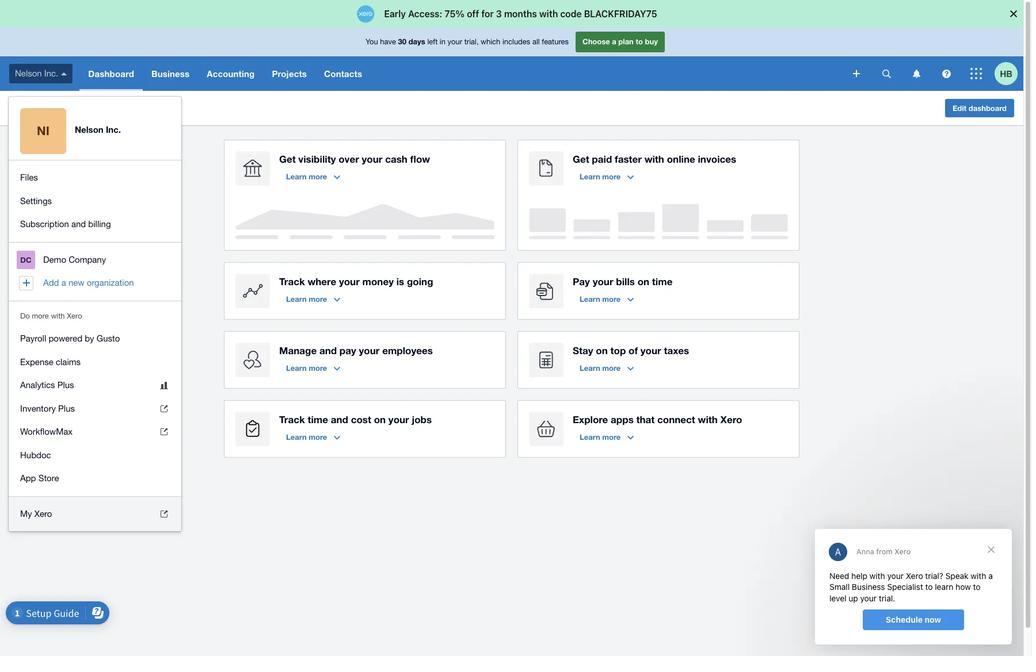 Task type: describe. For each thing, give the bounding box(es) containing it.
30
[[398, 37, 406, 46]]

dashboard
[[969, 104, 1007, 113]]

learn more for your
[[580, 295, 621, 304]]

2 vertical spatial with
[[698, 414, 718, 426]]

files link
[[9, 166, 181, 190]]

more for get visibility over your cash flow
[[309, 172, 327, 181]]

add a new organization link
[[9, 272, 181, 295]]

track where your money is going
[[279, 276, 433, 288]]

days
[[408, 37, 425, 46]]

inventory plus
[[20, 404, 75, 414]]

app store
[[20, 474, 59, 483]]

add
[[43, 278, 59, 288]]

do more with xero
[[20, 312, 82, 320]]

track for track time and cost on your jobs
[[279, 414, 305, 426]]

organization
[[87, 278, 134, 288]]

more for explore apps that connect with xero
[[602, 433, 621, 442]]

settings
[[20, 196, 52, 206]]

with inside ni banner
[[51, 312, 65, 320]]

gusto
[[97, 334, 120, 344]]

learn more for on
[[580, 364, 621, 373]]

jobs
[[412, 414, 432, 426]]

employees icon image
[[235, 343, 270, 378]]

and for subscription
[[71, 219, 86, 229]]

pay
[[339, 345, 356, 357]]

learn more for paid
[[580, 172, 621, 181]]

trial,
[[464, 38, 479, 46]]

business button
[[143, 56, 198, 91]]

online
[[667, 153, 695, 165]]

paid
[[592, 153, 612, 165]]

group containing files
[[9, 161, 181, 242]]

hubdoc link
[[9, 444, 181, 467]]

learn for and
[[286, 364, 307, 373]]

going
[[407, 276, 433, 288]]

track for track where your money is going
[[279, 276, 305, 288]]

billing
[[88, 219, 111, 229]]

claims
[[56, 357, 81, 367]]

faster
[[615, 153, 642, 165]]

projects button
[[263, 56, 315, 91]]

app store link
[[9, 467, 181, 491]]

in
[[440, 38, 445, 46]]

2 vertical spatial nelson
[[75, 124, 103, 135]]

accounting
[[207, 68, 255, 79]]

inventory plus link
[[9, 397, 181, 421]]

is
[[396, 276, 404, 288]]

dashboard link
[[80, 56, 143, 91]]

bills
[[616, 276, 635, 288]]

features
[[542, 38, 569, 46]]

workflowmax
[[20, 427, 73, 437]]

your inside you have 30 days left in your trial, which includes all features
[[448, 38, 462, 46]]

ni
[[37, 124, 49, 138]]

0 vertical spatial on
[[638, 276, 649, 288]]

more for manage and pay your employees
[[309, 364, 327, 373]]

1 vertical spatial dialog
[[815, 529, 1012, 645]]

more for get paid faster with online invoices
[[602, 172, 621, 181]]

0 horizontal spatial on
[[374, 414, 386, 426]]

learn for apps
[[580, 433, 600, 442]]

subscription
[[20, 219, 69, 229]]

a for plan
[[612, 37, 616, 46]]

employees
[[382, 345, 433, 357]]

svg image
[[913, 69, 920, 78]]

2 vertical spatial and
[[331, 414, 348, 426]]

learn more for visibility
[[286, 172, 327, 181]]

get visibility over your cash flow
[[279, 153, 430, 165]]

settings link
[[9, 190, 181, 213]]

company
[[69, 255, 106, 264]]

more inside ni banner
[[32, 312, 49, 320]]

learn for time
[[286, 433, 307, 442]]

0 vertical spatial time
[[652, 276, 673, 288]]

stay
[[573, 345, 593, 357]]

analytics
[[20, 380, 55, 390]]

1 vertical spatial nelson
[[9, 102, 42, 114]]

learn more button for paid
[[573, 167, 641, 186]]

learn for where
[[286, 295, 307, 304]]

where
[[308, 276, 336, 288]]

demo company link
[[9, 248, 181, 272]]

add a new organization
[[43, 278, 134, 288]]

that
[[636, 414, 655, 426]]

subscription and billing
[[20, 219, 111, 229]]

workflowmax link
[[9, 421, 181, 444]]

left
[[427, 38, 438, 46]]

inc. inside popup button
[[44, 68, 58, 78]]

1 vertical spatial inc.
[[44, 102, 61, 114]]

contacts
[[324, 68, 362, 79]]

0 horizontal spatial xero
[[34, 509, 52, 519]]

cash
[[385, 153, 407, 165]]

and for manage
[[319, 345, 337, 357]]

contacts button
[[315, 56, 371, 91]]

plan
[[618, 37, 634, 46]]

more for pay your bills on time
[[602, 295, 621, 304]]

store
[[38, 474, 59, 483]]

inventory
[[20, 404, 56, 414]]

which
[[481, 38, 500, 46]]

1 vertical spatial on
[[596, 345, 608, 357]]

get for get visibility over your cash flow
[[279, 153, 296, 165]]

0 vertical spatial dialog
[[0, 0, 1032, 28]]

by
[[85, 334, 94, 344]]

have
[[380, 38, 396, 46]]

projects
[[272, 68, 307, 79]]

all
[[532, 38, 540, 46]]

do more with xero group
[[9, 322, 181, 496]]

expense
[[20, 357, 53, 367]]

edit dashboard
[[953, 104, 1007, 113]]

top
[[610, 345, 626, 357]]

learn for your
[[580, 295, 600, 304]]

business
[[151, 68, 189, 79]]

1 horizontal spatial xero
[[67, 312, 82, 320]]

bills icon image
[[529, 274, 563, 309]]

learn more button for apps
[[573, 428, 641, 447]]

choose a plan to buy
[[582, 37, 658, 46]]

includes
[[502, 38, 530, 46]]

banking icon image
[[235, 151, 270, 186]]

invoices preview bar graph image
[[529, 204, 788, 239]]

hb button
[[995, 56, 1023, 91]]



Task type: vqa. For each thing, say whether or not it's contained in the screenshot.
bills on the right
yes



Task type: locate. For each thing, give the bounding box(es) containing it.
1 vertical spatial navigation
[[9, 243, 181, 301]]

1 vertical spatial a
[[61, 278, 66, 288]]

and left billing
[[71, 219, 86, 229]]

more for track time and cost on your jobs
[[309, 433, 327, 442]]

2 horizontal spatial with
[[698, 414, 718, 426]]

learn more button down manage
[[279, 359, 347, 378]]

banking preview line graph image
[[235, 204, 494, 239]]

learn more button down apps
[[573, 428, 641, 447]]

plus down claims
[[57, 380, 74, 390]]

learn more button for and
[[279, 359, 347, 378]]

hubdoc
[[20, 450, 51, 460]]

1 vertical spatial plus
[[58, 404, 75, 414]]

add-ons icon image
[[529, 412, 563, 447]]

0 vertical spatial nelson inc.
[[15, 68, 58, 78]]

nelson
[[15, 68, 42, 78], [9, 102, 42, 114], [75, 124, 103, 135]]

analytics plus link
[[9, 374, 181, 397]]

0 horizontal spatial with
[[51, 312, 65, 320]]

my xero link
[[9, 503, 181, 526]]

apps
[[611, 414, 634, 426]]

more right do
[[32, 312, 49, 320]]

1 horizontal spatial with
[[644, 153, 664, 165]]

learn more
[[286, 172, 327, 181], [580, 172, 621, 181], [286, 295, 327, 304], [580, 295, 621, 304], [286, 364, 327, 373], [580, 364, 621, 373], [286, 433, 327, 442], [580, 433, 621, 442]]

more for track where your money is going
[[309, 295, 327, 304]]

a for new
[[61, 278, 66, 288]]

1 vertical spatial xero
[[720, 414, 742, 426]]

with up powered
[[51, 312, 65, 320]]

edit dashboard button
[[945, 99, 1014, 117]]

1 horizontal spatial time
[[652, 276, 673, 288]]

and inside ni banner
[[71, 219, 86, 229]]

ni banner
[[0, 28, 1023, 532]]

my
[[20, 509, 32, 519]]

buy
[[645, 37, 658, 46]]

2 vertical spatial nelson inc.
[[75, 124, 121, 135]]

more down 'track time and cost on your jobs'
[[309, 433, 327, 442]]

pay
[[573, 276, 590, 288]]

learn more for where
[[286, 295, 327, 304]]

do
[[20, 312, 30, 320]]

learn more down explore
[[580, 433, 621, 442]]

learn more down visibility
[[286, 172, 327, 181]]

learn more button for on
[[573, 359, 641, 378]]

and left 'cost'
[[331, 414, 348, 426]]

projects icon image
[[235, 412, 270, 447]]

learn for paid
[[580, 172, 600, 181]]

learn more button down paid
[[573, 167, 641, 186]]

2 vertical spatial xero
[[34, 509, 52, 519]]

learn down stay
[[580, 364, 600, 373]]

track left where
[[279, 276, 305, 288]]

learn down manage
[[286, 364, 307, 373]]

0 horizontal spatial get
[[279, 153, 296, 165]]

invoices icon image
[[529, 151, 563, 186]]

learn more down manage
[[286, 364, 327, 373]]

money
[[362, 276, 394, 288]]

2 vertical spatial inc.
[[106, 124, 121, 135]]

on right bills
[[638, 276, 649, 288]]

more down where
[[309, 295, 327, 304]]

learn down visibility
[[286, 172, 307, 181]]

1 vertical spatial time
[[308, 414, 328, 426]]

1 horizontal spatial on
[[596, 345, 608, 357]]

your
[[448, 38, 462, 46], [362, 153, 382, 165], [339, 276, 360, 288], [593, 276, 613, 288], [359, 345, 380, 357], [640, 345, 661, 357], [388, 414, 409, 426]]

track time and cost on your jobs
[[279, 414, 432, 426]]

learn more for time
[[286, 433, 327, 442]]

hb
[[1000, 68, 1012, 79]]

get
[[279, 153, 296, 165], [573, 153, 589, 165]]

learn more down where
[[286, 295, 327, 304]]

plus right inventory
[[58, 404, 75, 414]]

get paid faster with online invoices
[[573, 153, 736, 165]]

demo company
[[43, 255, 106, 264]]

navigation containing dashboard
[[80, 56, 845, 91]]

a inside "link"
[[61, 278, 66, 288]]

1 vertical spatial and
[[319, 345, 337, 357]]

0 vertical spatial plus
[[57, 380, 74, 390]]

dashboard
[[88, 68, 134, 79]]

track
[[279, 276, 305, 288], [279, 414, 305, 426]]

nelson inc. inside popup button
[[15, 68, 58, 78]]

learn more for apps
[[580, 433, 621, 442]]

1 horizontal spatial get
[[573, 153, 589, 165]]

analytics plus
[[20, 380, 74, 390]]

svg image inside the nelson inc. popup button
[[61, 72, 67, 75]]

of
[[629, 345, 638, 357]]

learn more button down pay your bills on time
[[573, 290, 641, 309]]

and left pay
[[319, 345, 337, 357]]

to
[[636, 37, 643, 46]]

more for stay on top of your taxes
[[602, 364, 621, 373]]

track right projects icon
[[279, 414, 305, 426]]

subscription and billing link
[[9, 213, 181, 236]]

2 vertical spatial on
[[374, 414, 386, 426]]

0 vertical spatial xero
[[67, 312, 82, 320]]

pay your bills on time
[[573, 276, 673, 288]]

on right 'cost'
[[374, 414, 386, 426]]

with right faster
[[644, 153, 664, 165]]

more down pay your bills on time
[[602, 295, 621, 304]]

xero right my
[[34, 509, 52, 519]]

flow
[[410, 153, 430, 165]]

more down manage
[[309, 364, 327, 373]]

more
[[309, 172, 327, 181], [602, 172, 621, 181], [309, 295, 327, 304], [602, 295, 621, 304], [32, 312, 49, 320], [309, 364, 327, 373], [602, 364, 621, 373], [309, 433, 327, 442], [602, 433, 621, 442]]

edit
[[953, 104, 967, 113]]

learn right projects icon
[[286, 433, 307, 442]]

cost
[[351, 414, 371, 426]]

more down visibility
[[309, 172, 327, 181]]

more down paid
[[602, 172, 621, 181]]

1 track from the top
[[279, 276, 305, 288]]

with right connect
[[698, 414, 718, 426]]

1 vertical spatial with
[[51, 312, 65, 320]]

xero right connect
[[720, 414, 742, 426]]

1 vertical spatial nelson inc.
[[9, 102, 61, 114]]

learn down paid
[[580, 172, 600, 181]]

learn more button down visibility
[[279, 167, 347, 186]]

svg image
[[970, 68, 982, 79], [882, 69, 891, 78], [942, 69, 951, 78], [853, 70, 860, 77], [61, 72, 67, 75]]

navigation containing demo company
[[9, 243, 181, 301]]

explore apps that connect with xero
[[573, 414, 742, 426]]

payroll powered by gusto link
[[9, 328, 181, 351]]

0 horizontal spatial a
[[61, 278, 66, 288]]

0 vertical spatial track
[[279, 276, 305, 288]]

expense claims link
[[9, 351, 181, 374]]

a left plan
[[612, 37, 616, 46]]

accounting button
[[198, 56, 263, 91]]

more down 'top'
[[602, 364, 621, 373]]

expense claims
[[20, 357, 81, 367]]

plus for inventory plus
[[58, 404, 75, 414]]

group
[[9, 161, 181, 242]]

and
[[71, 219, 86, 229], [319, 345, 337, 357], [331, 414, 348, 426]]

explore
[[573, 414, 608, 426]]

you
[[366, 38, 378, 46]]

stay on top of your taxes
[[573, 345, 689, 357]]

track money icon image
[[235, 274, 270, 309]]

learn more button for visibility
[[279, 167, 347, 186]]

invoices
[[698, 153, 736, 165]]

plus
[[57, 380, 74, 390], [58, 404, 75, 414]]

new
[[68, 278, 84, 288]]

learn more button down 'track time and cost on your jobs'
[[279, 428, 347, 447]]

learn more button for time
[[279, 428, 347, 447]]

connect
[[657, 414, 695, 426]]

xero up payroll powered by gusto
[[67, 312, 82, 320]]

0 vertical spatial with
[[644, 153, 664, 165]]

2 track from the top
[[279, 414, 305, 426]]

choose
[[582, 37, 610, 46]]

taxes icon image
[[529, 343, 563, 378]]

learn for on
[[580, 364, 600, 373]]

over
[[339, 153, 359, 165]]

learn more button for your
[[573, 290, 641, 309]]

inc.
[[44, 68, 58, 78], [44, 102, 61, 114], [106, 124, 121, 135]]

2 get from the left
[[573, 153, 589, 165]]

time
[[652, 276, 673, 288], [308, 414, 328, 426]]

files
[[20, 173, 38, 182]]

learn more button down 'top'
[[573, 359, 641, 378]]

learn more button down where
[[279, 290, 347, 309]]

0 vertical spatial inc.
[[44, 68, 58, 78]]

time right bills
[[652, 276, 673, 288]]

learn down explore
[[580, 433, 600, 442]]

0 vertical spatial nelson
[[15, 68, 42, 78]]

1 get from the left
[[279, 153, 296, 165]]

learn more for and
[[286, 364, 327, 373]]

learn more button for where
[[279, 290, 347, 309]]

a right add
[[61, 278, 66, 288]]

get left paid
[[573, 153, 589, 165]]

1 horizontal spatial a
[[612, 37, 616, 46]]

my xero
[[20, 509, 52, 519]]

learn for visibility
[[286, 172, 307, 181]]

taxes
[[664, 345, 689, 357]]

learn more down paid
[[580, 172, 621, 181]]

payroll powered by gusto
[[20, 334, 120, 344]]

manage
[[279, 345, 317, 357]]

learn more down pay
[[580, 295, 621, 304]]

learn right track money icon
[[286, 295, 307, 304]]

learn more down stay
[[580, 364, 621, 373]]

xero
[[67, 312, 82, 320], [720, 414, 742, 426], [34, 509, 52, 519]]

0 vertical spatial and
[[71, 219, 86, 229]]

plus for analytics plus
[[57, 380, 74, 390]]

nelson inc.
[[15, 68, 58, 78], [9, 102, 61, 114], [75, 124, 121, 135]]

time left 'cost'
[[308, 414, 328, 426]]

get left visibility
[[279, 153, 296, 165]]

payroll
[[20, 334, 46, 344]]

app
[[20, 474, 36, 483]]

powered
[[49, 334, 82, 344]]

get for get paid faster with online invoices
[[573, 153, 589, 165]]

navigation
[[80, 56, 845, 91], [9, 243, 181, 301]]

on left 'top'
[[596, 345, 608, 357]]

0 vertical spatial a
[[612, 37, 616, 46]]

nelson inc. button
[[0, 56, 80, 91]]

more down apps
[[602, 433, 621, 442]]

nelson inside popup button
[[15, 68, 42, 78]]

manage and pay your employees
[[279, 345, 433, 357]]

learn down pay
[[580, 295, 600, 304]]

learn more button
[[279, 167, 347, 186], [573, 167, 641, 186], [279, 290, 347, 309], [573, 290, 641, 309], [279, 359, 347, 378], [573, 359, 641, 378], [279, 428, 347, 447], [573, 428, 641, 447]]

dialog
[[0, 0, 1032, 28], [815, 529, 1012, 645]]

2 horizontal spatial xero
[[720, 414, 742, 426]]

0 vertical spatial navigation
[[80, 56, 845, 91]]

demo
[[43, 255, 66, 264]]

2 horizontal spatial on
[[638, 276, 649, 288]]

0 horizontal spatial time
[[308, 414, 328, 426]]

learn more down 'track time and cost on your jobs'
[[286, 433, 327, 442]]

1 vertical spatial track
[[279, 414, 305, 426]]



